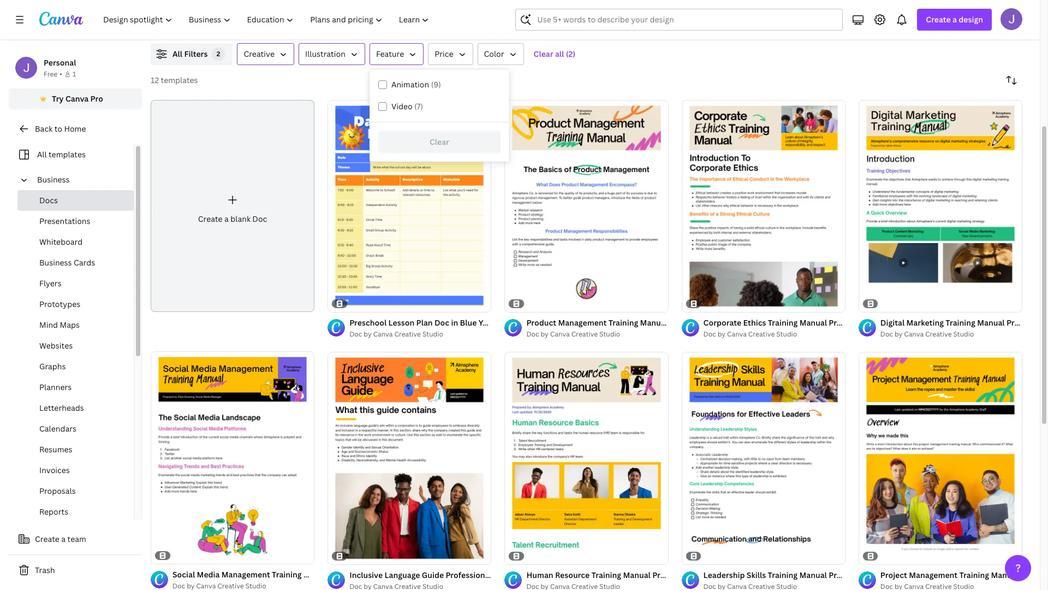 Task type: describe. For each thing, give the bounding box(es) containing it.
by for human resource training manual professional doc in beige yellow pink playful professional style image at the bottom of page
[[541, 330, 549, 339]]

clear button
[[379, 131, 501, 153]]

create a team button
[[9, 528, 142, 550]]

all for all templates
[[37, 149, 47, 160]]

proposals
[[39, 486, 76, 496]]

back to home
[[35, 123, 86, 134]]

create a blank doc element
[[151, 100, 315, 312]]

business cards link
[[17, 252, 134, 273]]

flyers link
[[17, 273, 134, 294]]

human resource training manual professional doc in beige yellow pink playful professional style image
[[505, 352, 669, 564]]

doc by canva creative studio for human resource training manual professional doc in beige yellow pink playful professional style image at the bottom of page's doc by canva creative studio link
[[527, 330, 621, 339]]

leadership skills training manual professional doc in yellow green purple playful professional style image
[[682, 352, 846, 564]]

(9)
[[431, 79, 441, 90]]

preschool lesson plan doc in blue yellow orange 3d style doc by canva creative studio
[[350, 318, 565, 339]]

creative inside button
[[244, 49, 275, 59]]

illustration button
[[299, 43, 365, 65]]

video
[[392, 101, 413, 111]]

proposals link
[[17, 481, 134, 502]]

doc by canva creative studio for doc by canva creative studio link associated with project management training manual professional doc in yellow black white playful professional style image
[[881, 330, 975, 339]]

letterheads link
[[17, 398, 134, 418]]

blank
[[231, 214, 251, 224]]

project management training manual professional doc in yellow black white playful professional style image
[[859, 352, 1023, 564]]

create a design button
[[918, 9, 993, 31]]

by for project management training manual professional doc in yellow black white playful professional style image
[[895, 330, 903, 339]]

feature
[[376, 49, 404, 59]]

doc inside create a blank doc element
[[253, 214, 267, 224]]

cards
[[74, 257, 95, 268]]

Sort by button
[[1001, 69, 1023, 91]]

a for blank
[[225, 214, 229, 224]]

creative inside preschool lesson plan doc in blue yellow orange 3d style doc by canva creative studio
[[395, 330, 421, 339]]

canva inside preschool lesson plan doc in blue yellow orange 3d style doc by canva creative studio
[[374, 330, 393, 339]]

websites link
[[17, 335, 134, 356]]

create a team
[[35, 534, 86, 544]]

try
[[52, 93, 64, 104]]

planners link
[[17, 377, 134, 398]]

product management training manual professional doc in yellow green pink playful professional style image
[[505, 100, 669, 312]]

all templates link
[[15, 144, 127, 165]]

3d
[[534, 318, 544, 328]]

design
[[960, 14, 984, 25]]

all filters
[[173, 49, 208, 59]]

color button
[[478, 43, 524, 65]]

try canva pro button
[[9, 89, 142, 109]]

prototypes link
[[17, 294, 134, 315]]

doc by canva creative studio link for human resource training manual professional doc in beige yellow pink playful professional style image at the bottom of page
[[527, 329, 669, 340]]

free •
[[44, 69, 62, 79]]

graphs link
[[17, 356, 134, 377]]

1
[[73, 69, 76, 79]]

personal
[[44, 57, 76, 68]]

try canva pro
[[52, 93, 103, 104]]

in
[[452, 318, 458, 328]]

business cards
[[39, 257, 95, 268]]

jacob simon image
[[1001, 8, 1023, 30]]

studio for human resource training manual professional doc in beige yellow pink playful professional style image at the bottom of page
[[600, 330, 621, 339]]

to
[[54, 123, 62, 134]]

12 templates
[[151, 75, 198, 85]]

planners
[[39, 382, 72, 392]]

create a blank doc
[[198, 214, 267, 224]]

12
[[151, 75, 159, 85]]

create for create a blank doc
[[198, 214, 223, 224]]

maps
[[60, 320, 80, 330]]

animation (9)
[[392, 79, 441, 90]]

mind maps link
[[17, 315, 134, 335]]

trash
[[35, 565, 55, 575]]

creative button
[[237, 43, 294, 65]]

websites
[[39, 340, 73, 351]]

docs
[[39, 195, 58, 205]]

clear for clear
[[430, 137, 450, 147]]

mind
[[39, 320, 58, 330]]

plan
[[417, 318, 433, 328]]

preschool lesson plan doc in blue yellow orange 3d style image
[[328, 100, 492, 312]]

home
[[64, 123, 86, 134]]

reports
[[39, 506, 68, 517]]

by for the leadership skills training manual professional doc in yellow green purple playful professional style "image"
[[718, 330, 726, 339]]

price button
[[428, 43, 473, 65]]

business for business cards
[[39, 257, 72, 268]]

create a blank doc link
[[151, 100, 315, 312]]

canva for digital marketing training manual professional doc in green purple yellow playful professional style image
[[905, 330, 924, 339]]

yellow
[[479, 318, 503, 328]]

business link
[[33, 169, 127, 190]]

invoices
[[39, 465, 70, 475]]

canva for product management training manual professional doc in yellow green pink playful professional style image
[[551, 330, 570, 339]]

doc by canva creative studio link for inclusive language guide professional doc in orange yellow purple playful professional style image
[[350, 329, 492, 340]]

pro
[[90, 93, 103, 104]]



Task type: locate. For each thing, give the bounding box(es) containing it.
style
[[546, 318, 565, 328]]

create
[[927, 14, 952, 25], [198, 214, 223, 224], [35, 534, 59, 544]]

None search field
[[516, 9, 844, 31]]

back
[[35, 123, 53, 134]]

a left blank
[[225, 214, 229, 224]]

•
[[60, 69, 62, 79]]

3 doc by canva creative studio from the left
[[881, 330, 975, 339]]

create left design at the right top
[[927, 14, 952, 25]]

all
[[173, 49, 183, 59], [37, 149, 47, 160]]

templates for all templates
[[49, 149, 86, 160]]

creative for product management training manual professional doc in yellow green pink playful professional style image
[[572, 330, 598, 339]]

canva
[[66, 93, 89, 104], [374, 330, 393, 339], [551, 330, 570, 339], [728, 330, 747, 339], [905, 330, 924, 339]]

create for create a team
[[35, 534, 59, 544]]

a inside 'button'
[[61, 534, 66, 544]]

0 vertical spatial a
[[953, 14, 958, 25]]

1 by from the left
[[364, 330, 372, 339]]

all left filters
[[173, 49, 183, 59]]

business for business
[[37, 174, 70, 185]]

2 doc by canva creative studio link from the left
[[527, 329, 669, 340]]

all templates
[[37, 149, 86, 160]]

3 by from the left
[[718, 330, 726, 339]]

all down back
[[37, 149, 47, 160]]

1 horizontal spatial doc by canva creative studio
[[704, 330, 798, 339]]

by inside preschool lesson plan doc in blue yellow orange 3d style doc by canva creative studio
[[364, 330, 372, 339]]

1 horizontal spatial a
[[225, 214, 229, 224]]

business
[[37, 174, 70, 185], [39, 257, 72, 268]]

prototypes
[[39, 299, 80, 309]]

2 vertical spatial a
[[61, 534, 66, 544]]

clear all (2) button
[[529, 43, 581, 65]]

1 horizontal spatial templates
[[161, 75, 198, 85]]

0 horizontal spatial clear
[[430, 137, 450, 147]]

social media management training manual professional doc in yellow purple blue playful professional style image
[[151, 351, 315, 564]]

blue
[[460, 318, 477, 328]]

2
[[217, 49, 221, 58]]

doc by canva creative studio
[[527, 330, 621, 339], [704, 330, 798, 339], [881, 330, 975, 339]]

2 filter options selected element
[[212, 48, 225, 61]]

0 horizontal spatial templates
[[49, 149, 86, 160]]

studio inside preschool lesson plan doc in blue yellow orange 3d style doc by canva creative studio
[[423, 330, 444, 339]]

a left design at the right top
[[953, 14, 958, 25]]

1 vertical spatial business
[[39, 257, 72, 268]]

1 vertical spatial a
[[225, 214, 229, 224]]

creative for corporate ethics training manual professional doc in yellow orange green playful professional style image
[[749, 330, 775, 339]]

by
[[364, 330, 372, 339], [541, 330, 549, 339], [718, 330, 726, 339], [895, 330, 903, 339]]

create inside 'button'
[[35, 534, 59, 544]]

invoices link
[[17, 460, 134, 481]]

templates
[[161, 75, 198, 85], [49, 149, 86, 160]]

color
[[484, 49, 505, 59]]

2 doc by canva creative studio from the left
[[704, 330, 798, 339]]

a left team
[[61, 534, 66, 544]]

create inside dropdown button
[[927, 14, 952, 25]]

0 vertical spatial templates
[[161, 75, 198, 85]]

doc
[[253, 214, 267, 224], [435, 318, 450, 328], [350, 330, 362, 339], [527, 330, 540, 339], [704, 330, 717, 339], [881, 330, 894, 339]]

3 studio from the left
[[777, 330, 798, 339]]

studio for project management training manual professional doc in yellow black white playful professional style image
[[954, 330, 975, 339]]

0 horizontal spatial create
[[35, 534, 59, 544]]

doc by canva creative studio link for the leadership skills training manual professional doc in yellow green purple playful professional style "image"
[[704, 329, 846, 340]]

back to home link
[[9, 118, 142, 140]]

create for create a design
[[927, 14, 952, 25]]

price
[[435, 49, 454, 59]]

3 doc by canva creative studio link from the left
[[704, 329, 846, 340]]

0 horizontal spatial doc by canva creative studio
[[527, 330, 621, 339]]

create a design
[[927, 14, 984, 25]]

a inside dropdown button
[[953, 14, 958, 25]]

orange
[[505, 318, 532, 328]]

reports link
[[17, 502, 134, 522]]

free
[[44, 69, 58, 79]]

2 horizontal spatial a
[[953, 14, 958, 25]]

templates right 12
[[161, 75, 198, 85]]

clear
[[534, 49, 554, 59], [430, 137, 450, 147]]

resumes link
[[17, 439, 134, 460]]

studio for the leadership skills training manual professional doc in yellow green purple playful professional style "image"
[[777, 330, 798, 339]]

create down reports
[[35, 534, 59, 544]]

creative
[[244, 49, 275, 59], [395, 330, 421, 339], [572, 330, 598, 339], [749, 330, 775, 339], [926, 330, 953, 339]]

0 horizontal spatial a
[[61, 534, 66, 544]]

trash link
[[9, 559, 142, 581]]

0 horizontal spatial all
[[37, 149, 47, 160]]

1 horizontal spatial create
[[198, 214, 223, 224]]

4 by from the left
[[895, 330, 903, 339]]

all for all filters
[[173, 49, 183, 59]]

2 horizontal spatial create
[[927, 14, 952, 25]]

preschool
[[350, 318, 387, 328]]

a for design
[[953, 14, 958, 25]]

top level navigation element
[[96, 9, 439, 31]]

team
[[67, 534, 86, 544]]

studio
[[423, 330, 444, 339], [600, 330, 621, 339], [777, 330, 798, 339], [954, 330, 975, 339]]

1 vertical spatial templates
[[49, 149, 86, 160]]

clear all (2)
[[534, 49, 576, 59]]

1 horizontal spatial all
[[173, 49, 183, 59]]

2 by from the left
[[541, 330, 549, 339]]

flyers
[[39, 278, 62, 288]]

doc by canva creative studio link
[[350, 329, 492, 340], [527, 329, 669, 340], [704, 329, 846, 340], [881, 329, 1023, 340]]

clear for clear all (2)
[[534, 49, 554, 59]]

creative for digital marketing training manual professional doc in green purple yellow playful professional style image
[[926, 330, 953, 339]]

1 horizontal spatial clear
[[534, 49, 554, 59]]

templates for 12 templates
[[161, 75, 198, 85]]

canva inside try canva pro button
[[66, 93, 89, 104]]

4 doc by canva creative studio link from the left
[[881, 329, 1023, 340]]

1 doc by canva creative studio from the left
[[527, 330, 621, 339]]

resumes
[[39, 444, 72, 455]]

1 vertical spatial clear
[[430, 137, 450, 147]]

a for team
[[61, 534, 66, 544]]

templates down back to home
[[49, 149, 86, 160]]

feature button
[[370, 43, 424, 65]]

inclusive language guide professional doc in orange yellow purple playful professional style image
[[328, 352, 492, 564]]

canva for corporate ethics training manual professional doc in yellow orange green playful professional style image
[[728, 330, 747, 339]]

doc by canva creative studio for doc by canva creative studio link associated with the leadership skills training manual professional doc in yellow green purple playful professional style "image"
[[704, 330, 798, 339]]

business up docs
[[37, 174, 70, 185]]

0 vertical spatial business
[[37, 174, 70, 185]]

(2)
[[566, 49, 576, 59]]

0 vertical spatial create
[[927, 14, 952, 25]]

0 vertical spatial all
[[173, 49, 183, 59]]

business up flyers
[[39, 257, 72, 268]]

all
[[556, 49, 565, 59]]

filters
[[184, 49, 208, 59]]

lesson
[[389, 318, 415, 328]]

1 doc by canva creative studio link from the left
[[350, 329, 492, 340]]

2 studio from the left
[[600, 330, 621, 339]]

animation
[[392, 79, 430, 90]]

digital marketing training manual professional doc in green purple yellow playful professional style image
[[859, 100, 1023, 312]]

whiteboard
[[39, 237, 83, 247]]

presentations link
[[17, 211, 134, 232]]

1 studio from the left
[[423, 330, 444, 339]]

2 horizontal spatial doc by canva creative studio
[[881, 330, 975, 339]]

a
[[953, 14, 958, 25], [225, 214, 229, 224], [61, 534, 66, 544]]

0 vertical spatial clear
[[534, 49, 554, 59]]

preschool lesson plan doc in blue yellow orange 3d style link
[[350, 317, 565, 329]]

illustration
[[305, 49, 346, 59]]

Search search field
[[538, 9, 837, 30]]

letterheads
[[39, 403, 84, 413]]

presentations
[[39, 216, 90, 226]]

(7)
[[415, 101, 423, 111]]

graphs
[[39, 361, 66, 372]]

create left blank
[[198, 214, 223, 224]]

1 vertical spatial all
[[37, 149, 47, 160]]

calendars
[[39, 423, 77, 434]]

calendars link
[[17, 418, 134, 439]]

2 vertical spatial create
[[35, 534, 59, 544]]

corporate ethics training manual professional doc in yellow orange green playful professional style image
[[682, 100, 846, 312]]

doc by canva creative studio link for project management training manual professional doc in yellow black white playful professional style image
[[881, 329, 1023, 340]]

mind maps
[[39, 320, 80, 330]]

video (7)
[[392, 101, 423, 111]]

whiteboard link
[[17, 232, 134, 252]]

1 vertical spatial create
[[198, 214, 223, 224]]

4 studio from the left
[[954, 330, 975, 339]]



Task type: vqa. For each thing, say whether or not it's contained in the screenshot.
'Planners'
yes



